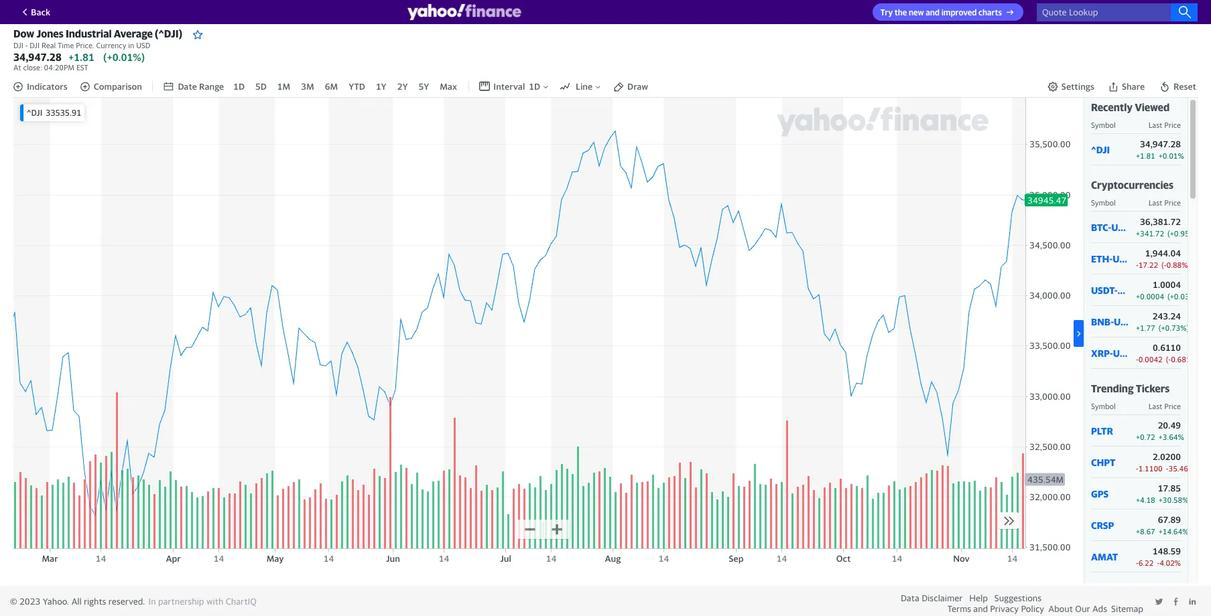 Task type: vqa. For each thing, say whether or not it's contained in the screenshot.


Task type: locate. For each thing, give the bounding box(es) containing it.
+30.58%
[[1159, 496, 1189, 505]]

^dji inside 'right column' element
[[1092, 144, 1110, 155]]

3m
[[301, 81, 314, 92]]

Quote Lookup text field
[[1037, 3, 1198, 21]]

symbol down trending
[[1092, 402, 1116, 411]]

0 horizontal spatial and
[[926, 7, 940, 18]]

1 horizontal spatial 34,947.28
[[1140, 139, 1181, 150]]

0 horizontal spatial dji
[[13, 41, 23, 50]]

1 vertical spatial ^dji
[[1092, 144, 1110, 155]]

pltr
[[1092, 425, 1114, 437]]

- inside 0.6110 -0.0042 (-0.6817%)
[[1136, 355, 1139, 364]]

3 last from the top
[[1149, 402, 1163, 411]]

^dji down indicators button
[[27, 108, 42, 118]]

date
[[178, 81, 197, 92]]

2y
[[397, 81, 408, 92]]

+1.81 inside "34,947.28 +1.81 +0.01%"
[[1136, 152, 1156, 160]]

0 vertical spatial +1.81
[[68, 51, 94, 63]]

chartiq
[[226, 597, 257, 607]]

0 horizontal spatial 1d
[[234, 81, 245, 92]]

2 vertical spatial symbol
[[1092, 402, 1116, 411]]

price for recently viewed
[[1165, 121, 1181, 129]]

0 horizontal spatial +1.81
[[68, 51, 94, 63]]

1 vertical spatial last
[[1149, 199, 1163, 207]]

gps link
[[1092, 489, 1130, 500]]

1 price from the top
[[1165, 121, 1181, 129]]

last price for trending tickers
[[1149, 402, 1181, 411]]

line button
[[560, 81, 602, 92]]

0.6110 -0.0042 (-0.6817%)
[[1136, 343, 1204, 364]]

yahoo finance logo image
[[407, 4, 521, 20]]

1 vertical spatial (-
[[1167, 355, 1171, 364]]

1 1d from the left
[[234, 81, 245, 92]]

and right terms
[[974, 604, 988, 615]]

all
[[71, 597, 82, 607]]

last price up 36,381.72
[[1149, 199, 1181, 207]]

- inside 1,944.04 -17.22 (-0.88%)
[[1136, 261, 1139, 270]]

(+0.95%)
[[1168, 229, 1199, 238]]

try
[[881, 7, 893, 18]]

average
[[114, 27, 153, 40]]

and
[[926, 7, 940, 18], [974, 604, 988, 615]]

indicators button
[[13, 81, 68, 92]]

- right amat link
[[1136, 559, 1139, 568]]

follow on linkedin image
[[1189, 598, 1198, 607]]

3 price from the top
[[1165, 402, 1181, 411]]

2 vertical spatial price
[[1165, 402, 1181, 411]]

usd
[[136, 41, 150, 50], [1112, 222, 1130, 233], [1113, 253, 1132, 265], [1118, 285, 1137, 296], [1114, 316, 1133, 328], [1113, 348, 1132, 359]]

symbol up btc-
[[1092, 199, 1116, 207]]

- right eth-usd link on the right top of the page
[[1136, 261, 1139, 270]]

crsp
[[1092, 520, 1115, 531]]

last price for cryptocurrencies
[[1149, 199, 1181, 207]]

0 vertical spatial and
[[926, 7, 940, 18]]

1 horizontal spatial ^dji
[[1092, 144, 1110, 155]]

- for dji
[[25, 41, 28, 50]]

and right 'new'
[[926, 7, 940, 18]]

follow on facebook image
[[1172, 598, 1181, 607]]

1 horizontal spatial +1.81
[[1136, 152, 1156, 160]]

dji down dow
[[13, 41, 23, 50]]

privacy policy link
[[990, 604, 1045, 615]]

last down viewed
[[1149, 121, 1163, 129]]

34,947.28 down real
[[13, 51, 62, 63]]

2.0200 -1.1100 -35.46%
[[1136, 452, 1195, 473]]

1 vertical spatial 34,947.28
[[1140, 139, 1181, 150]]

1d right interval
[[529, 81, 540, 92]]

0 vertical spatial (-
[[1162, 261, 1167, 270]]

price up 36,381.72
[[1165, 199, 1181, 207]]

1 vertical spatial +1.81
[[1136, 152, 1156, 160]]

34,947.28 +1.81 +0.01%
[[1136, 139, 1185, 160]]

last price up 20.49
[[1149, 402, 1181, 411]]

20.49
[[1158, 420, 1181, 431]]

viewed
[[1135, 101, 1170, 113]]

1 horizontal spatial and
[[974, 604, 988, 615]]

1 vertical spatial and
[[974, 604, 988, 615]]

2 last from the top
[[1149, 199, 1163, 207]]

+1.81 for 34,947.28 +1.81
[[68, 51, 94, 63]]

1 symbol from the top
[[1092, 121, 1116, 129]]

34,947.28 up +0.01% at the right of the page
[[1140, 139, 1181, 150]]

partnership
[[158, 597, 204, 607]]

34,947.28
[[13, 51, 62, 63], [1140, 139, 1181, 150]]

2 last price from the top
[[1149, 199, 1181, 207]]

new
[[909, 7, 924, 18]]

+8.67
[[1136, 528, 1156, 536]]

2y button
[[396, 80, 409, 93]]

(- down 1,944.04
[[1162, 261, 1167, 270]]

- for 148.59
[[1136, 559, 1139, 568]]

3 symbol from the top
[[1092, 402, 1116, 411]]

+1.77
[[1136, 324, 1156, 333]]

1 dji from the left
[[13, 41, 23, 50]]

last price
[[1149, 121, 1181, 129], [1149, 199, 1181, 207], [1149, 402, 1181, 411]]

1 vertical spatial price
[[1165, 199, 1181, 207]]

1 vertical spatial symbol
[[1092, 199, 1116, 207]]

reset button
[[1159, 80, 1198, 93]]

1.0004
[[1153, 280, 1181, 290]]

0 horizontal spatial 34,947.28
[[13, 51, 62, 63]]

0 vertical spatial symbol
[[1092, 121, 1116, 129]]

1 last price from the top
[[1149, 121, 1181, 129]]

1 vertical spatial last price
[[1149, 199, 1181, 207]]

1d left 5d
[[234, 81, 245, 92]]

+0.0004
[[1136, 292, 1165, 301]]

1.1100
[[1139, 465, 1163, 473]]

5y button
[[417, 80, 431, 93]]

0 vertical spatial last
[[1149, 121, 1163, 129]]

3 last price from the top
[[1149, 402, 1181, 411]]

trending tickers
[[1092, 383, 1170, 395]]

1 last from the top
[[1149, 121, 1163, 129]]

1 horizontal spatial dji
[[30, 41, 40, 50]]

disclaimer
[[922, 593, 963, 604]]

symbol for recently viewed
[[1092, 121, 1116, 129]]

help link
[[970, 593, 988, 604]]

- right the 6.22
[[1158, 559, 1160, 568]]

max
[[440, 81, 457, 92]]

draw button
[[612, 80, 650, 93]]

dji left real
[[30, 41, 40, 50]]

in
[[128, 41, 134, 50]]

and inside button
[[926, 7, 940, 18]]

2 vertical spatial last price
[[1149, 402, 1181, 411]]

1 horizontal spatial 1d
[[529, 81, 540, 92]]

(+0.01%)
[[103, 51, 145, 63]]

last up 36,381.72
[[1149, 199, 1163, 207]]

34,947.28 for 34,947.28 +1.81
[[13, 51, 62, 63]]

(- down 0.6110
[[1167, 355, 1171, 364]]

0 vertical spatial ^dji
[[27, 108, 42, 118]]

about
[[1049, 604, 1073, 615]]

(- inside 0.6110 -0.0042 (-0.6817%)
[[1167, 355, 1171, 364]]

settings
[[1062, 81, 1095, 92]]

real
[[42, 41, 56, 50]]

1y button
[[375, 80, 388, 93]]

improved
[[942, 7, 977, 18]]

price down viewed
[[1165, 121, 1181, 129]]

+1.81 down dji - dji real time price. currency in usd
[[68, 51, 94, 63]]

0 vertical spatial last price
[[1149, 121, 1181, 129]]

rights
[[84, 597, 106, 607]]

- for 1,944.04
[[1136, 261, 1139, 270]]

reserved.
[[109, 597, 145, 607]]

- right xrp-usd
[[1136, 355, 1139, 364]]

0 horizontal spatial ^dji
[[27, 108, 42, 118]]

67.89 +8.67 +14.64%
[[1136, 515, 1189, 536]]

34,947.28 for 34,947.28 +1.81 +0.01%
[[1140, 139, 1181, 150]]

price up 20.49
[[1165, 402, 1181, 411]]

last for recently viewed
[[1149, 121, 1163, 129]]

symbol
[[1092, 121, 1116, 129], [1092, 199, 1116, 207], [1092, 402, 1116, 411]]

2 symbol from the top
[[1092, 199, 1116, 207]]

eth-
[[1092, 253, 1113, 265]]

last price down viewed
[[1149, 121, 1181, 129]]

0 vertical spatial 34,947.28
[[13, 51, 62, 63]]

+1.81
[[68, 51, 94, 63], [1136, 152, 1156, 160]]

17.22
[[1139, 261, 1159, 270]]

symbol down the recently
[[1092, 121, 1116, 129]]

data disclaimer help suggestions terms and privacy policy about our ads sitemap
[[901, 593, 1144, 615]]

2 price from the top
[[1165, 199, 1181, 207]]

6.22
[[1139, 559, 1154, 568]]

1d
[[234, 81, 245, 92], [529, 81, 540, 92]]

ytd button
[[347, 80, 367, 93]]

+4.18
[[1136, 496, 1156, 505]]

pltr link
[[1092, 425, 1130, 437]]

+1.81 left +0.01% at the right of the page
[[1136, 152, 1156, 160]]

the
[[895, 7, 907, 18]]

chpt link
[[1092, 457, 1130, 468]]

industrial
[[66, 27, 112, 40]]

last price for recently viewed
[[1149, 121, 1181, 129]]

chpt
[[1092, 457, 1116, 468]]

last down tickers
[[1149, 402, 1163, 411]]

ytd
[[349, 81, 365, 92]]

dow jones industrial average (^dji)
[[13, 27, 182, 40]]

(-
[[1162, 261, 1167, 270], [1167, 355, 1171, 364]]

(- inside 1,944.04 -17.22 (-0.88%)
[[1162, 261, 1167, 270]]

usd for usdt-
[[1118, 285, 1137, 296]]

show more image
[[1074, 329, 1084, 339]]

price for trending tickers
[[1165, 402, 1181, 411]]

0 vertical spatial price
[[1165, 121, 1181, 129]]

2 vertical spatial last
[[1149, 402, 1163, 411]]

-
[[25, 41, 28, 50], [1136, 261, 1139, 270], [1136, 355, 1139, 364], [1136, 465, 1139, 473], [1167, 465, 1169, 473], [1136, 559, 1139, 568], [1158, 559, 1160, 568]]

- right chpt link
[[1136, 465, 1139, 473]]

1d inside button
[[234, 81, 245, 92]]

^dji down the recently
[[1092, 144, 1110, 155]]

34,947.28 inside "34,947.28 +1.81 +0.01%"
[[1140, 139, 1181, 150]]

1.0004 +0.0004 (+0.0371%)
[[1136, 280, 1207, 301]]

35.46%
[[1169, 465, 1195, 473]]

- down dow
[[25, 41, 28, 50]]



Task type: describe. For each thing, give the bounding box(es) containing it.
eth-usd link
[[1092, 253, 1132, 265]]

symbol for cryptocurrencies
[[1092, 199, 1116, 207]]

^dji for ^dji 33535.91
[[27, 108, 42, 118]]

1m button
[[276, 80, 292, 93]]

share
[[1122, 81, 1145, 92]]

interval
[[494, 81, 525, 92]]

xrp-usd
[[1092, 348, 1132, 359]]

2023
[[19, 597, 41, 607]]

cryptocurrencies link
[[1092, 179, 1174, 191]]

suggestions link
[[995, 593, 1042, 604]]

close:
[[23, 63, 42, 72]]

usd for btc-
[[1112, 222, 1130, 233]]

est
[[76, 63, 88, 72]]

+0.72
[[1136, 433, 1156, 442]]

data
[[901, 593, 920, 604]]

date range button
[[163, 81, 224, 92]]

max button
[[439, 80, 459, 93]]

20.49 +0.72 +3.64%
[[1136, 420, 1185, 442]]

data disclaimer link
[[901, 593, 963, 604]]

btc-usd
[[1092, 222, 1130, 233]]

0.6817%)
[[1171, 355, 1204, 364]]

dow
[[13, 27, 34, 40]]

(+0.73%)
[[1159, 324, 1190, 333]]

- for 0.6110
[[1136, 355, 1139, 364]]

in
[[149, 597, 156, 607]]

at
[[13, 63, 21, 72]]

line
[[576, 81, 593, 92]]

04:20pm
[[44, 63, 74, 72]]

usd for bnb-
[[1114, 316, 1133, 328]]

terms link
[[948, 604, 972, 615]]

© 2023 yahoo. all rights reserved. in partnership with chartiq
[[10, 597, 257, 607]]

amat link
[[1092, 552, 1130, 563]]

yahoo.
[[43, 597, 69, 607]]

+3.64%
[[1159, 433, 1185, 442]]

©
[[10, 597, 17, 607]]

range
[[199, 81, 224, 92]]

trending
[[1092, 383, 1134, 395]]

^dji 33535.91
[[27, 108, 81, 118]]

and inside data disclaimer help suggestions terms and privacy policy about our ads sitemap
[[974, 604, 988, 615]]

^dji link
[[1092, 144, 1130, 155]]

follow on twitter image
[[1155, 598, 1164, 607]]

time
[[58, 41, 74, 50]]

(- for xrp-usd
[[1167, 355, 1171, 364]]

usd for xrp-
[[1113, 348, 1132, 359]]

6m button
[[324, 80, 339, 93]]

usdt-usd
[[1092, 285, 1137, 296]]

1y
[[376, 81, 387, 92]]

interval 1d
[[494, 81, 540, 92]]

chart toolbar toolbar
[[13, 74, 1198, 98]]

- for 2.0200
[[1136, 465, 1139, 473]]

(- for eth-usd
[[1162, 261, 1167, 270]]

+0.01%
[[1159, 152, 1185, 160]]

sitemap link
[[1112, 604, 1144, 615]]

1m
[[277, 81, 290, 92]]

0.88%)
[[1167, 261, 1191, 270]]

0.6110
[[1153, 343, 1181, 353]]

usdt-
[[1092, 285, 1118, 296]]

price for cryptocurrencies
[[1165, 199, 1181, 207]]

(+0.0371%)
[[1168, 292, 1207, 301]]

2 dji from the left
[[30, 41, 40, 50]]

17.85 +4.18 +30.58%
[[1136, 483, 1189, 505]]

last for trending tickers
[[1149, 402, 1163, 411]]

symbol for trending tickers
[[1092, 402, 1116, 411]]

search image
[[1179, 5, 1192, 19]]

1,944.04 -17.22 (-0.88%)
[[1136, 248, 1191, 270]]

btc-
[[1092, 222, 1112, 233]]

recently viewed
[[1092, 101, 1170, 113]]

1d button
[[232, 80, 246, 93]]

price.
[[76, 41, 94, 50]]

(+0.01%) at close:  04:20pm est
[[13, 51, 145, 72]]

6m
[[325, 81, 338, 92]]

eth-usd
[[1092, 253, 1132, 265]]

- down 2.0200
[[1167, 465, 1169, 473]]

17.85
[[1158, 483, 1181, 494]]

indicators
[[27, 81, 68, 92]]

5d
[[255, 81, 267, 92]]

draw
[[628, 81, 648, 92]]

back button
[[13, 4, 56, 20]]

+341.72
[[1136, 229, 1165, 238]]

tickers
[[1136, 383, 1170, 395]]

share button
[[1107, 80, 1147, 93]]

+1.81 for 34,947.28 +1.81 +0.01%
[[1136, 152, 1156, 160]]

privacy
[[990, 604, 1019, 615]]

2 1d from the left
[[529, 81, 540, 92]]

try the new and improved charts
[[881, 7, 1002, 18]]

right column element
[[1084, 98, 1207, 617]]

nav element
[[163, 80, 459, 93]]

last for cryptocurrencies
[[1149, 199, 1163, 207]]

currency
[[96, 41, 126, 50]]

usd for eth-
[[1113, 253, 1132, 265]]

terms
[[948, 604, 972, 615]]

^dji for ^dji
[[1092, 144, 1110, 155]]

bnb-usd
[[1092, 316, 1133, 328]]

crsp link
[[1092, 520, 1130, 531]]

amat
[[1092, 552, 1119, 563]]

charts
[[979, 7, 1002, 18]]

sitemap
[[1112, 604, 1144, 615]]

usdt-usd link
[[1092, 285, 1137, 296]]

with
[[206, 597, 224, 607]]

5y
[[419, 81, 429, 92]]

36,381.72 +341.72 (+0.95%)
[[1136, 217, 1199, 238]]



